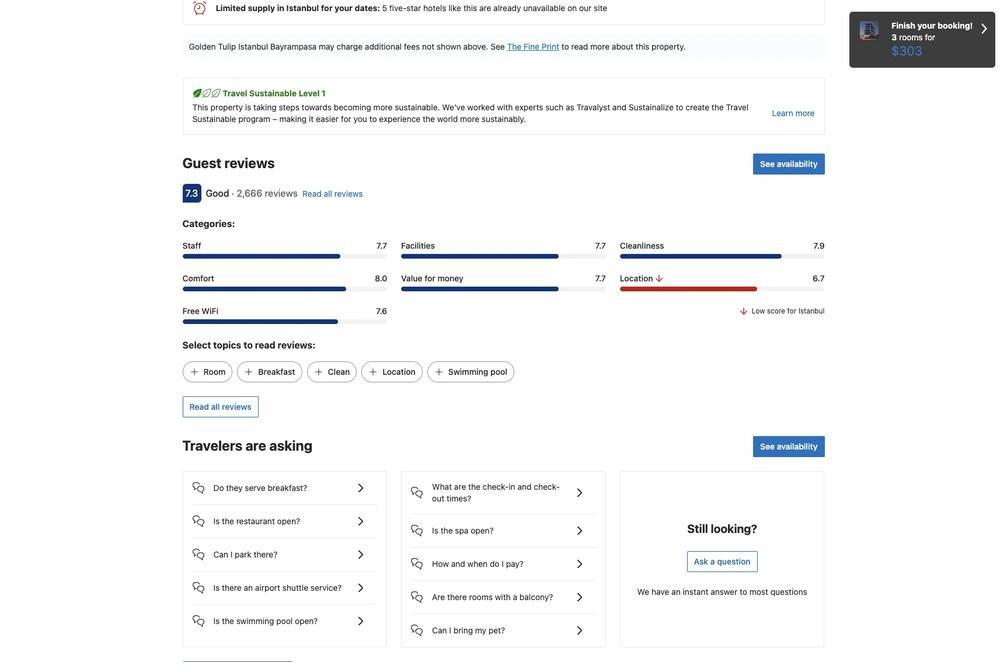 Task type: locate. For each thing, give the bounding box(es) containing it.
rooms inside button
[[469, 592, 493, 602]]

2 horizontal spatial i
[[502, 559, 504, 569]]

golden
[[189, 41, 216, 51]]

is down "do"
[[214, 516, 220, 526]]

is for is there an airport shuttle service?
[[214, 583, 220, 593]]

0 horizontal spatial read
[[255, 340, 276, 350]]

good · 2,666 reviews
[[206, 188, 298, 198]]

7.6
[[376, 306, 387, 316]]

what
[[432, 482, 452, 492]]

0 horizontal spatial all
[[211, 402, 220, 412]]

cleanliness 7.9 meter
[[620, 254, 825, 259]]

1 horizontal spatial read
[[303, 188, 322, 198]]

1 horizontal spatial there
[[447, 592, 467, 602]]

istanbul down the 6.7
[[799, 306, 825, 315]]

worked
[[468, 102, 495, 112]]

2 availability from the top
[[777, 441, 818, 451]]

like
[[449, 3, 461, 13]]

7.7 for value for money
[[596, 273, 606, 283]]

1 horizontal spatial and
[[518, 482, 532, 492]]

fees
[[404, 41, 420, 51]]

0 vertical spatial with
[[497, 102, 513, 112]]

0 horizontal spatial a
[[513, 592, 518, 602]]

room
[[204, 367, 226, 377]]

for right value
[[425, 273, 436, 283]]

this right like
[[464, 3, 477, 13]]

shown
[[437, 41, 461, 51]]

for down the becoming
[[341, 114, 352, 124]]

when
[[468, 559, 488, 569]]

0 horizontal spatial check-
[[483, 482, 509, 492]]

istanbul for low
[[799, 306, 825, 315]]

i left bring on the left of the page
[[449, 625, 452, 635]]

your inside finish your booking! 3 rooms for $303
[[918, 20, 936, 30]]

and inside this property is taking steps towards becoming more sustainable. we've worked with experts such as travalyst and sustainalize to create the travel sustainable program – making it easier for you to experience the world more sustainably.
[[613, 102, 627, 112]]

we
[[638, 587, 650, 597]]

service?
[[311, 583, 342, 593]]

istanbul
[[286, 3, 319, 13], [238, 41, 268, 51], [799, 306, 825, 315]]

1 horizontal spatial this
[[636, 41, 650, 51]]

read
[[303, 188, 322, 198], [190, 402, 209, 412]]

0 horizontal spatial an
[[244, 583, 253, 593]]

value
[[401, 273, 423, 283]]

categories:
[[183, 218, 235, 229]]

in inside what are the check-in and check- out times?
[[509, 482, 516, 492]]

the
[[712, 102, 724, 112], [423, 114, 435, 124], [469, 482, 481, 492], [222, 516, 234, 526], [441, 526, 453, 535], [222, 616, 234, 626]]

open? for is the restaurant open?
[[277, 516, 300, 526]]

read right "print"
[[572, 41, 588, 51]]

dates:
[[355, 3, 380, 13]]

reviews inside button
[[222, 402, 252, 412]]

for right 3
[[925, 32, 936, 42]]

0 horizontal spatial there
[[222, 583, 242, 593]]

0 horizontal spatial in
[[277, 3, 284, 13]]

i right do
[[502, 559, 504, 569]]

is down can i park there?
[[214, 583, 220, 593]]

do they serve breakfast? button
[[192, 472, 377, 495]]

1 vertical spatial are
[[246, 437, 266, 454]]

can left the park
[[214, 549, 228, 559]]

rooms inside finish your booking! 3 rooms for $303
[[900, 32, 923, 42]]

rightchevron image
[[982, 20, 988, 37]]

in up is the spa open? button
[[509, 482, 516, 492]]

golden tulip istanbul bayrampasa may charge additional fees not shown above. see the fine print to read more about this property.
[[189, 41, 686, 51]]

swimming
[[236, 616, 274, 626]]

1 vertical spatial with
[[495, 592, 511, 602]]

reviews:
[[278, 340, 316, 350]]

0 vertical spatial and
[[613, 102, 627, 112]]

about
[[612, 41, 634, 51]]

an for airport
[[244, 583, 253, 593]]

0 vertical spatial all
[[324, 188, 332, 198]]

0 vertical spatial rooms
[[900, 32, 923, 42]]

open? right spa
[[471, 526, 494, 535]]

a left balcony? at the right bottom of page
[[513, 592, 518, 602]]

0 horizontal spatial can
[[214, 549, 228, 559]]

0 horizontal spatial pool
[[276, 616, 293, 626]]

travel sustainable level 1
[[223, 88, 326, 98]]

can left bring on the left of the page
[[432, 625, 447, 635]]

sustainable up taking
[[249, 88, 297, 98]]

1 vertical spatial read
[[190, 402, 209, 412]]

pool
[[491, 367, 508, 377], [276, 616, 293, 626]]

1 vertical spatial see availability
[[761, 441, 818, 451]]

wifi
[[202, 306, 219, 316]]

1 vertical spatial read
[[255, 340, 276, 350]]

guest
[[183, 155, 222, 171]]

are there rooms with a balcony?
[[432, 592, 553, 602]]

0 horizontal spatial sustainable
[[192, 114, 236, 124]]

0 vertical spatial pool
[[491, 367, 508, 377]]

1 vertical spatial availability
[[777, 441, 818, 451]]

i for can i park there?
[[231, 549, 233, 559]]

1 vertical spatial this
[[636, 41, 650, 51]]

to
[[562, 41, 569, 51], [676, 102, 684, 112], [370, 114, 377, 124], [244, 340, 253, 350], [740, 587, 748, 597]]

more left about
[[591, 41, 610, 51]]

your right finish
[[918, 20, 936, 30]]

0 horizontal spatial and
[[451, 559, 465, 569]]

are left already
[[480, 3, 492, 13]]

your left dates:
[[335, 3, 353, 13]]

istanbul up bayrampasa
[[286, 3, 319, 13]]

as
[[566, 102, 575, 112]]

1 availability from the top
[[777, 159, 818, 169]]

do they serve breakfast?
[[214, 483, 307, 493]]

0 horizontal spatial this
[[464, 3, 477, 13]]

there right are
[[447, 592, 467, 602]]

review categories element
[[183, 217, 235, 231]]

create
[[686, 102, 710, 112]]

travel inside this property is taking steps towards becoming more sustainable. we've worked with experts such as travalyst and sustainalize to create the travel sustainable program – making it easier for you to experience the world more sustainably.
[[726, 102, 749, 112]]

your
[[335, 3, 353, 13], [918, 20, 936, 30]]

2 check- from the left
[[534, 482, 560, 492]]

all inside button
[[211, 402, 220, 412]]

travel right create
[[726, 102, 749, 112]]

is for is the swimming pool open?
[[214, 616, 220, 626]]

are up "times?"
[[454, 482, 466, 492]]

an left airport
[[244, 583, 253, 593]]

most
[[750, 587, 769, 597]]

the left restaurant
[[222, 516, 234, 526]]

1 horizontal spatial in
[[509, 482, 516, 492]]

0 horizontal spatial read
[[190, 402, 209, 412]]

read all reviews
[[303, 188, 363, 198], [190, 402, 252, 412]]

open? inside is the spa open? button
[[471, 526, 494, 535]]

see availability button for guest reviews
[[754, 153, 825, 174]]

2 see availability button from the top
[[754, 436, 825, 457]]

open? down "shuttle"
[[295, 616, 318, 626]]

read all reviews button
[[183, 396, 259, 417]]

the right create
[[712, 102, 724, 112]]

1 horizontal spatial all
[[324, 188, 332, 198]]

0 vertical spatial read
[[572, 41, 588, 51]]

2 horizontal spatial and
[[613, 102, 627, 112]]

0 horizontal spatial are
[[246, 437, 266, 454]]

a right ask on the right bottom of page
[[711, 556, 715, 566]]

is inside 'button'
[[214, 516, 220, 526]]

there inside are there rooms with a balcony? button
[[447, 592, 467, 602]]

is left swimming
[[214, 616, 220, 626]]

bring
[[454, 625, 473, 635]]

is the restaurant open?
[[214, 516, 300, 526]]

restaurant
[[236, 516, 275, 526]]

1 vertical spatial pool
[[276, 616, 293, 626]]

1 see availability from the top
[[761, 159, 818, 169]]

sustainable down property
[[192, 114, 236, 124]]

rooms up the my
[[469, 592, 493, 602]]

level
[[299, 88, 320, 98]]

0 vertical spatial sustainable
[[249, 88, 297, 98]]

1 horizontal spatial travel
[[726, 102, 749, 112]]

1 vertical spatial see availability button
[[754, 436, 825, 457]]

the up "times?"
[[469, 482, 481, 492]]

good
[[206, 188, 229, 198]]

1 vertical spatial see
[[761, 159, 775, 169]]

1 vertical spatial istanbul
[[238, 41, 268, 51]]

0 vertical spatial see availability button
[[754, 153, 825, 174]]

–
[[273, 114, 277, 124]]

1 vertical spatial all
[[211, 402, 220, 412]]

·
[[232, 188, 234, 198]]

cleanliness
[[620, 240, 664, 250]]

value for money 7.7 meter
[[401, 287, 606, 291]]

with up sustainably.
[[497, 102, 513, 112]]

0 horizontal spatial read all reviews
[[190, 402, 252, 412]]

0 horizontal spatial i
[[231, 549, 233, 559]]

limited supply in istanbul for your dates: 5 five-star hotels like this are already unavailable on our site
[[216, 3, 608, 13]]

are for what are the check-in and check- out times?
[[454, 482, 466, 492]]

0 vertical spatial read all reviews
[[303, 188, 363, 198]]

a
[[711, 556, 715, 566], [513, 592, 518, 602]]

2 see availability from the top
[[761, 441, 818, 451]]

2 horizontal spatial are
[[480, 3, 492, 13]]

0 vertical spatial a
[[711, 556, 715, 566]]

istanbul right tulip
[[238, 41, 268, 51]]

0 vertical spatial see availability
[[761, 159, 818, 169]]

facilities 7.7 meter
[[401, 254, 606, 259]]

0 horizontal spatial travel
[[223, 88, 247, 98]]

1 horizontal spatial check-
[[534, 482, 560, 492]]

1 horizontal spatial can
[[432, 625, 447, 635]]

rooms down finish
[[900, 32, 923, 42]]

0 vertical spatial istanbul
[[286, 3, 319, 13]]

8.0
[[375, 273, 387, 283]]

$303
[[892, 43, 923, 58]]

1 horizontal spatial your
[[918, 20, 936, 30]]

1 vertical spatial and
[[518, 482, 532, 492]]

world
[[437, 114, 458, 124]]

sustainable inside this property is taking steps towards becoming more sustainable. we've worked with experts such as travalyst and sustainalize to create the travel sustainable program – making it easier for you to experience the world more sustainably.
[[192, 114, 236, 124]]

0 horizontal spatial rooms
[[469, 592, 493, 602]]

open? inside is the restaurant open? 'button'
[[277, 516, 300, 526]]

for
[[321, 3, 333, 13], [925, 32, 936, 42], [341, 114, 352, 124], [425, 273, 436, 283], [788, 306, 797, 315]]

in right supply
[[277, 3, 284, 13]]

1 vertical spatial in
[[509, 482, 516, 492]]

travel up property
[[223, 88, 247, 98]]

more down worked
[[460, 114, 480, 124]]

1 vertical spatial your
[[918, 20, 936, 30]]

1 vertical spatial travel
[[726, 102, 749, 112]]

1 horizontal spatial are
[[454, 482, 466, 492]]

with up 'can i bring my pet?' button
[[495, 592, 511, 602]]

2 vertical spatial are
[[454, 482, 466, 492]]

rated good element
[[206, 188, 229, 198]]

finish your booking! 3 rooms for $303
[[892, 20, 974, 58]]

7.7
[[377, 240, 387, 250], [596, 240, 606, 250], [596, 273, 606, 283]]

i inside 'can i bring my pet?' button
[[449, 625, 452, 635]]

1 vertical spatial a
[[513, 592, 518, 602]]

open?
[[277, 516, 300, 526], [471, 526, 494, 535], [295, 616, 318, 626]]

see availability for travelers are asking
[[761, 441, 818, 451]]

0 horizontal spatial your
[[335, 3, 353, 13]]

sustainable
[[249, 88, 297, 98], [192, 114, 236, 124]]

program
[[239, 114, 270, 124]]

is the spa open?
[[432, 526, 494, 535]]

1 vertical spatial can
[[432, 625, 447, 635]]

0 vertical spatial availability
[[777, 159, 818, 169]]

it
[[309, 114, 314, 124]]

and up is the spa open? button
[[518, 482, 532, 492]]

guest reviews
[[183, 155, 275, 171]]

can
[[214, 549, 228, 559], [432, 625, 447, 635]]

hotels
[[424, 3, 447, 13]]

topics
[[213, 340, 241, 350]]

for up may
[[321, 3, 333, 13]]

0 horizontal spatial istanbul
[[238, 41, 268, 51]]

1 horizontal spatial an
[[672, 587, 681, 597]]

1 horizontal spatial istanbul
[[286, 3, 319, 13]]

is the spa open? button
[[411, 514, 596, 538]]

is left spa
[[432, 526, 439, 535]]

1 vertical spatial rooms
[[469, 592, 493, 602]]

more right learn
[[796, 108, 815, 118]]

is inside "button"
[[214, 583, 220, 593]]

this right about
[[636, 41, 650, 51]]

and right how
[[451, 559, 465, 569]]

i left the park
[[231, 549, 233, 559]]

are left asking
[[246, 437, 266, 454]]

for inside finish your booking! 3 rooms for $303
[[925, 32, 936, 42]]

rooms
[[900, 32, 923, 42], [469, 592, 493, 602]]

are for travelers are asking
[[246, 437, 266, 454]]

1 see availability button from the top
[[754, 153, 825, 174]]

1 horizontal spatial rooms
[[900, 32, 923, 42]]

0 vertical spatial location
[[620, 273, 653, 283]]

i inside can i park there? button
[[231, 549, 233, 559]]

2 vertical spatial and
[[451, 559, 465, 569]]

open? up can i park there? button
[[277, 516, 300, 526]]

availability
[[777, 159, 818, 169], [777, 441, 818, 451]]

are
[[480, 3, 492, 13], [246, 437, 266, 454], [454, 482, 466, 492]]

swimming
[[449, 367, 489, 377]]

1 horizontal spatial i
[[449, 625, 452, 635]]

0 vertical spatial can
[[214, 549, 228, 559]]

see availability for guest reviews
[[761, 159, 818, 169]]

to left most
[[740, 587, 748, 597]]

2 vertical spatial see
[[761, 441, 775, 451]]

comfort 8.0 meter
[[183, 287, 387, 291]]

have
[[652, 587, 670, 597]]

2 horizontal spatial istanbul
[[799, 306, 825, 315]]

an right have
[[672, 587, 681, 597]]

fine
[[524, 41, 540, 51]]

0 horizontal spatial location
[[383, 367, 416, 377]]

check-
[[483, 482, 509, 492], [534, 482, 560, 492]]

there inside is there an airport shuttle service? "button"
[[222, 583, 242, 593]]

there down the park
[[222, 583, 242, 593]]

we have an instant answer to most questions
[[638, 587, 808, 597]]

and right travalyst
[[613, 102, 627, 112]]

1 vertical spatial read all reviews
[[190, 402, 252, 412]]

select topics to read reviews:
[[183, 340, 316, 350]]

making
[[280, 114, 307, 124]]

times?
[[447, 493, 472, 503]]

the inside 'button'
[[222, 516, 234, 526]]

1 vertical spatial sustainable
[[192, 114, 236, 124]]

not
[[422, 41, 435, 51]]

travelers
[[183, 437, 243, 454]]

read up breakfast
[[255, 340, 276, 350]]

to left create
[[676, 102, 684, 112]]

are inside what are the check-in and check- out times?
[[454, 482, 466, 492]]

0 vertical spatial read
[[303, 188, 322, 198]]

there
[[222, 583, 242, 593], [447, 592, 467, 602]]

an inside "button"
[[244, 583, 253, 593]]

2 vertical spatial istanbul
[[799, 306, 825, 315]]



Task type: describe. For each thing, give the bounding box(es) containing it.
open? inside is the swimming pool open? button
[[295, 616, 318, 626]]

7.9
[[814, 240, 825, 250]]

breakfast?
[[268, 483, 307, 493]]

sustainable.
[[395, 102, 440, 112]]

ask
[[694, 556, 709, 566]]

additional
[[365, 41, 402, 51]]

0 vertical spatial see
[[491, 41, 505, 51]]

experts
[[515, 102, 544, 112]]

are there rooms with a balcony? button
[[411, 581, 596, 604]]

6.7
[[813, 273, 825, 283]]

to right topics
[[244, 340, 253, 350]]

with inside this property is taking steps towards becoming more sustainable. we've worked with experts such as travalyst and sustainalize to create the travel sustainable program – making it easier for you to experience the world more sustainably.
[[497, 102, 513, 112]]

out
[[432, 493, 445, 503]]

free wifi 7.6 meter
[[183, 319, 387, 324]]

pay?
[[506, 559, 524, 569]]

1 check- from the left
[[483, 482, 509, 492]]

1 horizontal spatial read
[[572, 41, 588, 51]]

clean
[[328, 367, 350, 377]]

open? for is the spa open?
[[471, 526, 494, 535]]

0 vertical spatial in
[[277, 3, 284, 13]]

is the restaurant open? button
[[192, 505, 377, 528]]

the left spa
[[441, 526, 453, 535]]

3
[[892, 32, 897, 42]]

0 vertical spatial are
[[480, 3, 492, 13]]

what are the check-in and check- out times? button
[[411, 472, 596, 505]]

taking
[[254, 102, 277, 112]]

booking!
[[938, 20, 974, 30]]

0 vertical spatial your
[[335, 3, 353, 13]]

balcony?
[[520, 592, 553, 602]]

what are the check-in and check- out times?
[[432, 482, 560, 503]]

shuttle
[[283, 583, 308, 593]]

see availability button for travelers are asking
[[754, 436, 825, 457]]

can i bring my pet?
[[432, 625, 505, 635]]

value for money
[[401, 273, 464, 283]]

questions
[[771, 587, 808, 597]]

to right "print"
[[562, 41, 569, 51]]

read all reviews inside button
[[190, 402, 252, 412]]

such
[[546, 102, 564, 112]]

is the swimming pool open?
[[214, 616, 318, 626]]

1 horizontal spatial a
[[711, 556, 715, 566]]

more up "experience"
[[374, 102, 393, 112]]

free
[[183, 306, 200, 316]]

the left swimming
[[222, 616, 234, 626]]

availability for travelers are asking
[[777, 441, 818, 451]]

staff 7.7 meter
[[183, 254, 387, 259]]

i for can i bring my pet?
[[449, 625, 452, 635]]

low
[[752, 306, 766, 315]]

for right score
[[788, 306, 797, 315]]

read inside button
[[190, 402, 209, 412]]

finish
[[892, 20, 916, 30]]

do
[[214, 483, 224, 493]]

how
[[432, 559, 449, 569]]

availability for guest reviews
[[777, 159, 818, 169]]

to right you on the top of the page
[[370, 114, 377, 124]]

guest reviews element
[[183, 153, 749, 172]]

travalyst
[[577, 102, 611, 112]]

can i park there? button
[[192, 538, 377, 562]]

an for instant
[[672, 587, 681, 597]]

print
[[542, 41, 560, 51]]

do
[[490, 559, 500, 569]]

star
[[407, 3, 421, 13]]

supply
[[248, 3, 275, 13]]

there?
[[254, 549, 278, 559]]

park
[[235, 549, 252, 559]]

the fine print link
[[507, 41, 560, 51]]

there for is
[[222, 583, 242, 593]]

for inside this property is taking steps towards becoming more sustainable. we've worked with experts such as travalyst and sustainalize to create the travel sustainable program – making it easier for you to experience the world more sustainably.
[[341, 114, 352, 124]]

spa
[[455, 526, 469, 535]]

becoming
[[334, 102, 371, 112]]

1 horizontal spatial read all reviews
[[303, 188, 363, 198]]

the down sustainable.
[[423, 114, 435, 124]]

can for can i bring my pet?
[[432, 625, 447, 635]]

unavailable
[[524, 3, 566, 13]]

charge
[[337, 41, 363, 51]]

instant
[[683, 587, 709, 597]]

more inside 'button'
[[796, 108, 815, 118]]

staff
[[183, 240, 201, 250]]

sustainably.
[[482, 114, 526, 124]]

7.7 for staff
[[377, 240, 387, 250]]

there for are
[[447, 592, 467, 602]]

easier
[[316, 114, 339, 124]]

see for travelers are asking
[[761, 441, 775, 451]]

my
[[475, 625, 487, 635]]

asking
[[269, 437, 313, 454]]

0 vertical spatial this
[[464, 3, 477, 13]]

still looking?
[[688, 522, 758, 535]]

see for guest reviews
[[761, 159, 775, 169]]

i inside how and when do i pay? button
[[502, 559, 504, 569]]

is for is the restaurant open?
[[214, 516, 220, 526]]

the inside what are the check-in and check- out times?
[[469, 482, 481, 492]]

1 horizontal spatial location
[[620, 273, 653, 283]]

towards
[[302, 102, 332, 112]]

above.
[[464, 41, 489, 51]]

is for is the spa open?
[[432, 526, 439, 535]]

property.
[[652, 41, 686, 51]]

scored 7.3 element
[[183, 184, 201, 202]]

facilities
[[401, 240, 435, 250]]

on
[[568, 3, 577, 13]]

and inside button
[[451, 559, 465, 569]]

learn more
[[773, 108, 815, 118]]

1 horizontal spatial sustainable
[[249, 88, 297, 98]]

sustainalize
[[629, 102, 674, 112]]

they
[[226, 483, 243, 493]]

can for can i park there?
[[214, 549, 228, 559]]

comfort
[[183, 273, 214, 283]]

this
[[192, 102, 208, 112]]

1 vertical spatial location
[[383, 367, 416, 377]]

breakfast
[[258, 367, 295, 377]]

the
[[507, 41, 522, 51]]

location 6.7 meter
[[620, 287, 825, 291]]

istanbul for limited
[[286, 3, 319, 13]]

you
[[354, 114, 367, 124]]

5
[[382, 3, 387, 13]]

with inside button
[[495, 592, 511, 602]]

travelers are asking
[[183, 437, 313, 454]]

this property is taking steps towards becoming more sustainable. we've worked with experts such as travalyst and sustainalize to create the travel sustainable program – making it easier for you to experience the world more sustainably.
[[192, 102, 749, 124]]

pool inside button
[[276, 616, 293, 626]]

ask a question button
[[687, 551, 758, 572]]

learn more button
[[773, 107, 815, 119]]

five-
[[389, 3, 407, 13]]

swimming pool
[[449, 367, 508, 377]]

2,666
[[237, 188, 262, 198]]

7.7 for facilities
[[596, 240, 606, 250]]

0 vertical spatial travel
[[223, 88, 247, 98]]

and inside what are the check-in and check- out times?
[[518, 482, 532, 492]]

steps
[[279, 102, 300, 112]]

select
[[183, 340, 211, 350]]

1 horizontal spatial pool
[[491, 367, 508, 377]]

can i park there?
[[214, 549, 278, 559]]

still
[[688, 522, 709, 535]]



Task type: vqa. For each thing, say whether or not it's contained in the screenshot.
the Is corresponding to Is the spa open?
yes



